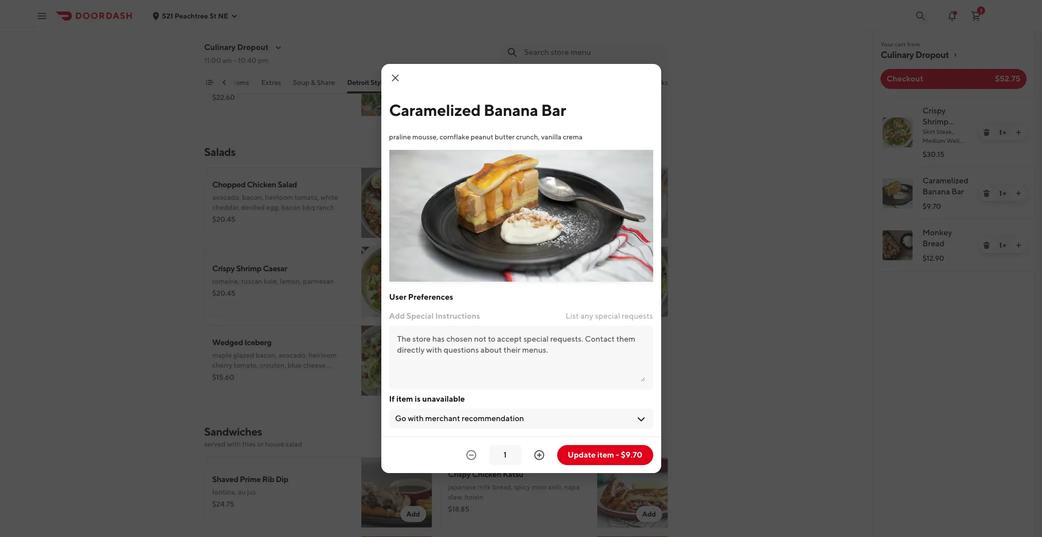 Task type: locate. For each thing, give the bounding box(es) containing it.
1 horizontal spatial ranch
[[483, 278, 501, 286]]

1 vertical spatial bar
[[952, 187, 965, 197]]

remove item from cart image right the monkey bread
[[983, 242, 991, 250]]

special
[[595, 312, 621, 321]]

salad inside cheap house salad buttermilk ranch $9.15
[[497, 264, 517, 274]]

1 horizontal spatial crispy
[[448, 470, 471, 480]]

culinary dropout
[[204, 43, 269, 52], [881, 50, 950, 60]]

1 vertical spatial crispy
[[212, 264, 235, 274]]

heirloom up "egg,"
[[265, 194, 293, 202]]

0 vertical spatial -
[[234, 57, 237, 65]]

0 vertical spatial crispy
[[923, 106, 946, 116]]

1 vertical spatial -
[[616, 451, 620, 460]]

$18.85
[[448, 506, 470, 514]]

tomato, up bbq
[[295, 194, 319, 202]]

egg,
[[266, 204, 280, 212]]

0 vertical spatial banana
[[484, 101, 538, 120]]

2 add one to cart image from the top
[[1015, 242, 1023, 250]]

extras
[[261, 79, 281, 87]]

crispy shrimp caesar image
[[883, 118, 913, 148], [361, 247, 432, 318]]

0 horizontal spatial cheddar,
[[212, 204, 240, 212]]

dropout up 10:40 on the top of the page
[[237, 43, 269, 52]]

1 vertical spatial remove item from cart image
[[983, 242, 991, 250]]

0 vertical spatial crispy shrimp caesar image
[[883, 118, 913, 148]]

bacon, up crouton,
[[256, 352, 277, 360]]

1 vertical spatial banana
[[923, 187, 951, 197]]

0 horizontal spatial ranch
[[317, 204, 335, 212]]

0 vertical spatial avocado,
[[212, 194, 241, 202]]

popular items
[[205, 79, 249, 87]]

drinks button
[[648, 78, 668, 94]]

vanilla
[[541, 133, 562, 141]]

soup
[[293, 79, 310, 87]]

0 vertical spatial caramelized banana bar
[[389, 101, 566, 120]]

1 horizontal spatial bar
[[952, 187, 965, 197]]

0 vertical spatial &
[[311, 79, 316, 87]]

1 ×
[[1000, 129, 1007, 137], [1000, 190, 1007, 198], [1000, 242, 1007, 250]]

11:00
[[204, 57, 221, 65]]

detroit style pan pizza
[[347, 79, 417, 87]]

praline
[[389, 133, 411, 141]]

1 vertical spatial crispy shrimp caesar image
[[361, 247, 432, 318]]

bacon, inside chopped chicken salad avocado, bacon, heirloom tomato, white cheddar, deviled egg, bacon bbq ranch $20.45
[[242, 194, 264, 202]]

1 horizontal spatial banana
[[923, 187, 951, 197]]

0 horizontal spatial item
[[397, 395, 413, 404]]

$20.45 right 'peachtree'
[[212, 15, 236, 23]]

salad right "house"
[[497, 264, 517, 274]]

maple down pistachio,
[[553, 204, 573, 212]]

crispy up skirt
[[923, 106, 946, 116]]

1 horizontal spatial maple
[[553, 204, 573, 212]]

bread
[[923, 239, 945, 249]]

pizza inside black truffle mushroom pizza smoked onion alfredo, mozzarella cheese, arugula $22.60
[[297, 58, 316, 68]]

1 vertical spatial $20.45
[[212, 216, 236, 224]]

1 horizontal spatial chicken
[[472, 470, 502, 480]]

2 $20.45 from the top
[[212, 216, 236, 224]]

1 vertical spatial ×
[[1003, 190, 1007, 198]]

1 horizontal spatial caramelized banana bar image
[[883, 179, 913, 209]]

1 horizontal spatial caesar
[[923, 128, 948, 138]]

1 vertical spatial salad
[[497, 264, 517, 274]]

chopped chicken salad avocado, bacon, heirloom tomato, white cheddar, deviled egg, bacon bbq ranch $20.45
[[212, 180, 338, 224]]

wedged iceberg image
[[361, 326, 432, 397]]

1 vertical spatial tomato,
[[234, 362, 258, 370]]

- right am
[[234, 57, 237, 65]]

user preferences
[[389, 293, 453, 302]]

avocado, up blue
[[279, 352, 307, 360]]

1 vertical spatial avocado,
[[279, 352, 307, 360]]

add for crispy chicken katsu
[[643, 511, 656, 519]]

avocado, inside wedged iceberg maple glazed bacon, avocado, heirloom cherry tomato, crouton, blue cheese dressing
[[279, 352, 307, 360]]

0 horizontal spatial banana
[[484, 101, 538, 120]]

chopped chicken salad image
[[361, 168, 432, 239]]

2 vertical spatial crispy
[[448, 470, 471, 480]]

unavailable
[[422, 395, 465, 404]]

add button
[[401, 217, 426, 233], [637, 217, 662, 233], [401, 296, 426, 312], [637, 296, 662, 312], [401, 507, 426, 523], [637, 507, 662, 523]]

bacon, up deviled
[[242, 194, 264, 202]]

add one to cart image for crispy shrimp caesar
[[1015, 129, 1023, 137]]

heirloom up cheese
[[309, 352, 337, 360]]

1 × for bar
[[1000, 190, 1007, 198]]

0 horizontal spatial culinary
[[204, 43, 236, 52]]

caramelized banana bar dialog
[[381, 64, 661, 474]]

caramelized inside dialog
[[389, 101, 481, 120]]

1 vertical spatial maple
[[212, 352, 232, 360]]

peachtree
[[175, 12, 208, 20]]

1 horizontal spatial caramelized banana bar
[[923, 176, 969, 197]]

0 horizontal spatial caesar
[[263, 264, 287, 274]]

0 vertical spatial bacon,
[[242, 194, 264, 202]]

bbq
[[302, 204, 315, 212]]

shrimp for crispy shrimp caesar romaine, tuscan kale, lemon, parmesan $20.45
[[236, 264, 262, 274]]

toasted
[[448, 204, 472, 212]]

bar left remove item from cart icon
[[952, 187, 965, 197]]

caramelized banana bar inside dialog
[[389, 101, 566, 120]]

shaved prime rib dip fontina, au jus $24.75
[[212, 475, 288, 509]]

from
[[908, 41, 921, 48]]

1 cheddar, from the left
[[212, 204, 240, 212]]

1 vertical spatial shrimp
[[933, 146, 952, 154]]

$9.70
[[923, 203, 942, 211], [621, 451, 643, 460]]

2 1 from the top
[[1000, 190, 1002, 198]]

& right soup at the top left of the page
[[311, 79, 316, 87]]

pizza for mushroom
[[297, 58, 316, 68]]

0 horizontal spatial heirloom
[[265, 194, 293, 202]]

Current quantity is 1 number field
[[495, 450, 515, 461]]

0 vertical spatial bar
[[541, 101, 566, 120]]

1 1 from the top
[[1000, 129, 1002, 137]]

bread,
[[493, 484, 513, 492]]

banana up butter
[[484, 101, 538, 120]]

3 1 × from the top
[[1000, 242, 1007, 250]]

caramelized for praline mousse, cornflake peanut butter crunch, vanilla crema
[[389, 101, 481, 120]]

&
[[311, 79, 316, 87], [512, 180, 517, 190]]

item for if
[[397, 395, 413, 404]]

1 vertical spatial add one to cart image
[[1015, 242, 1023, 250]]

1 vertical spatial ranch
[[483, 278, 501, 286]]

shrimp inside crispy shrimp caesar romaine, tuscan kale, lemon, parmesan $20.45
[[236, 264, 262, 274]]

& left kale
[[512, 180, 517, 190]]

1 horizontal spatial tomato,
[[295, 194, 319, 202]]

11:00 am - 10:40 pm
[[204, 57, 268, 65]]

1 1 × from the top
[[1000, 129, 1007, 137]]

0 vertical spatial remove item from cart image
[[983, 129, 991, 137]]

cornflake
[[440, 133, 470, 141]]

2 1 × from the top
[[1000, 190, 1007, 198]]

cheese,
[[319, 72, 344, 80]]

crispy up "romaine,"
[[212, 264, 235, 274]]

0 horizontal spatial $9.70
[[621, 451, 643, 460]]

culinary up 11:00
[[204, 43, 236, 52]]

is
[[415, 395, 421, 404]]

st
[[210, 12, 217, 20]]

0 vertical spatial maple
[[553, 204, 573, 212]]

sandwiches
[[204, 426, 262, 439]]

0 horizontal spatial crispy
[[212, 264, 235, 274]]

detroit
[[347, 79, 370, 87]]

crema
[[563, 133, 583, 141]]

close caramelized banana bar image
[[389, 72, 401, 84]]

bar up the vanilla
[[541, 101, 566, 120]]

0 horizontal spatial bar
[[541, 101, 566, 120]]

0 horizontal spatial pizza
[[297, 58, 316, 68]]

caramelized up the mousse,
[[389, 101, 481, 120]]

ranch right bbq
[[317, 204, 335, 212]]

0 vertical spatial item
[[397, 395, 413, 404]]

chicken
[[247, 180, 276, 190], [472, 470, 502, 480]]

drinks
[[648, 79, 668, 87]]

list
[[566, 312, 579, 321]]

avocado, down chopped
[[212, 194, 241, 202]]

0 horizontal spatial chicken
[[247, 180, 276, 190]]

crispy shrimp caesar
[[923, 106, 949, 138]]

0 horizontal spatial tomato,
[[234, 362, 258, 370]]

soup & share
[[293, 79, 335, 87]]

2 vertical spatial 1 ×
[[1000, 242, 1007, 250]]

$20.45 down "romaine,"
[[212, 290, 236, 298]]

bacon, for chicken
[[242, 194, 264, 202]]

$17.20
[[448, 216, 469, 224]]

521 peachtree st ne button
[[152, 12, 239, 20]]

crispy for crispy shrimp caesar romaine, tuscan kale, lemon, parmesan $20.45
[[212, 264, 235, 274]]

shrimp down medium
[[933, 146, 952, 154]]

white inside chopped chicken salad avocado, bacon, heirloom tomato, white cheddar, deviled egg, bacon bbq ranch $20.45
[[321, 194, 338, 202]]

0 vertical spatial shrimp
[[923, 117, 949, 127]]

0 vertical spatial tomato,
[[295, 194, 319, 202]]

pepperoni & italian sausage pizza image
[[597, 0, 668, 38]]

0 vertical spatial caramelized
[[389, 101, 481, 120]]

caesar for crispy shrimp caesar romaine, tuscan kale, lemon, parmesan $20.45
[[263, 264, 287, 274]]

caramelized banana bar image
[[389, 150, 653, 282], [883, 179, 913, 209]]

1 horizontal spatial item
[[598, 451, 614, 460]]

3 button
[[967, 6, 987, 26]]

0 horizontal spatial caramelized
[[389, 101, 481, 120]]

caramelized banana bar down $30.15
[[923, 176, 969, 197]]

heirloom
[[265, 194, 293, 202], [309, 352, 337, 360]]

your cart from
[[881, 41, 921, 48]]

add special instructions
[[389, 312, 480, 321]]

2 cheddar, from the left
[[524, 204, 552, 212]]

requests
[[622, 312, 653, 321]]

slaw,
[[448, 494, 463, 502]]

heirloom inside chopped chicken salad avocado, bacon, heirloom tomato, white cheddar, deviled egg, bacon bbq ranch $20.45
[[265, 194, 293, 202]]

1 vertical spatial pizza
[[401, 79, 417, 87]]

white
[[321, 194, 338, 202], [505, 204, 523, 212]]

add for crispy shrimp caesar
[[407, 300, 420, 308]]

salad up bacon
[[278, 180, 297, 190]]

if
[[389, 395, 395, 404]]

caramelized banana bar up peanut
[[389, 101, 566, 120]]

1 add one to cart image from the top
[[1015, 129, 1023, 137]]

chicken up milk
[[472, 470, 502, 480]]

2 vertical spatial ×
[[1003, 242, 1007, 250]]

onion
[[239, 72, 257, 80]]

0 vertical spatial chicken
[[247, 180, 276, 190]]

cheese pizza image
[[361, 0, 432, 38]]

caesar inside crispy shrimp caesar
[[923, 128, 948, 138]]

dropout
[[237, 43, 269, 52], [916, 50, 950, 60]]

0 horizontal spatial maple
[[212, 352, 232, 360]]

cheddar, down chopped
[[212, 204, 240, 212]]

cheddar, down date,
[[524, 204, 552, 212]]

bar inside caramelized banana bar dialog
[[541, 101, 566, 120]]

white inside butternut squash & kale bartlett pear, ancient grains, date, pistachio, toasted mulberry, white cheddar, maple tahini vinaigrette
[[505, 204, 523, 212]]

item
[[397, 395, 413, 404], [598, 451, 614, 460]]

1 horizontal spatial &
[[512, 180, 517, 190]]

$20.45 down chopped
[[212, 216, 236, 224]]

0 horizontal spatial &
[[311, 79, 316, 87]]

any
[[581, 312, 594, 321]]

banana down $30.15
[[923, 187, 951, 197]]

2 remove item from cart image from the top
[[983, 242, 991, 250]]

0 vertical spatial white
[[321, 194, 338, 202]]

house
[[265, 441, 284, 449]]

$9.70 right update
[[621, 451, 643, 460]]

shrimp up skirt
[[923, 117, 949, 127]]

chicken for crispy
[[472, 470, 502, 480]]

caramelized down $30.15
[[923, 176, 969, 186]]

list
[[873, 97, 1035, 272]]

add one to cart image
[[1015, 190, 1023, 198]]

chicken up deviled
[[247, 180, 276, 190]]

mousse,
[[413, 133, 438, 141]]

bar for $9.70
[[952, 187, 965, 197]]

shrimp up tuscan
[[236, 264, 262, 274]]

add one to cart image
[[1015, 129, 1023, 137], [1015, 242, 1023, 250]]

crispy up japanese
[[448, 470, 471, 480]]

0 vertical spatial ranch
[[317, 204, 335, 212]]

0 vertical spatial $20.45
[[212, 15, 236, 23]]

0 vertical spatial pizza
[[297, 58, 316, 68]]

1 vertical spatial item
[[598, 451, 614, 460]]

1 vertical spatial caramelized banana bar
[[923, 176, 969, 197]]

3 items, open order cart image
[[971, 10, 983, 22]]

add button for chopped chicken salad
[[401, 217, 426, 233]]

- inside the update item - $9.70 button
[[616, 451, 620, 460]]

add for butternut squash & kale
[[643, 221, 656, 229]]

caesar inside crispy shrimp caesar romaine, tuscan kale, lemon, parmesan $20.45
[[263, 264, 287, 274]]

culinary dropout down from
[[881, 50, 950, 60]]

bar
[[541, 101, 566, 120], [952, 187, 965, 197]]

0 vertical spatial caesar
[[923, 128, 948, 138]]

- right update
[[616, 451, 620, 460]]

bacon, inside wedged iceberg maple glazed bacon, avocado, heirloom cherry tomato, crouton, blue cheese dressing
[[256, 352, 277, 360]]

0 horizontal spatial caramelized banana bar image
[[389, 150, 653, 282]]

chicken inside chopped chicken salad avocado, bacon, heirloom tomato, white cheddar, deviled egg, bacon bbq ranch $20.45
[[247, 180, 276, 190]]

ranch down "house"
[[483, 278, 501, 286]]

black truffle mushroom pizza image
[[361, 46, 432, 117]]

bartlett
[[448, 194, 472, 202]]

romaine,
[[212, 278, 240, 286]]

add button for cheap house salad
[[637, 296, 662, 312]]

pizza right 'pan'
[[401, 79, 417, 87]]

1 vertical spatial 1
[[1000, 190, 1002, 198]]

item right if
[[397, 395, 413, 404]]

with
[[227, 441, 241, 449]]

1 vertical spatial heirloom
[[309, 352, 337, 360]]

salad inside chopped chicken salad avocado, bacon, heirloom tomato, white cheddar, deviled egg, bacon bbq ranch $20.45
[[278, 180, 297, 190]]

add button for shaved prime rib dip
[[401, 507, 426, 523]]

2 horizontal spatial crispy
[[923, 106, 946, 116]]

1 remove item from cart image from the top
[[983, 129, 991, 137]]

2 vertical spatial shrimp
[[236, 264, 262, 274]]

crispy inside crispy shrimp caesar romaine, tuscan kale, lemon, parmesan $20.45
[[212, 264, 235, 274]]

extras button
[[261, 78, 281, 94]]

pizza for pan
[[401, 79, 417, 87]]

steak,
[[937, 128, 954, 136]]

if item is unavailable
[[389, 395, 465, 404]]

item right update
[[598, 451, 614, 460]]

3
[[980, 7, 983, 13]]

1 × from the top
[[1003, 129, 1007, 137]]

item inside the update item - $9.70 button
[[598, 451, 614, 460]]

1 horizontal spatial culinary dropout
[[881, 50, 950, 60]]

crispy inside crispy shrimp caesar
[[923, 106, 946, 116]]

0 vertical spatial heirloom
[[265, 194, 293, 202]]

0 horizontal spatial -
[[234, 57, 237, 65]]

1 horizontal spatial pizza
[[401, 79, 417, 87]]

culinary down cart
[[881, 50, 914, 60]]

10:40
[[238, 57, 257, 65]]

scroll menu navigation left image
[[220, 79, 228, 87]]

sandwiches served with fries or house salad
[[204, 426, 302, 449]]

banana inside dialog
[[484, 101, 538, 120]]

fontina,
[[212, 489, 237, 497]]

no
[[923, 146, 931, 154]]

dropout down from
[[916, 50, 950, 60]]

1 vertical spatial chicken
[[472, 470, 502, 480]]

monkey bread image
[[883, 231, 913, 261]]

1 horizontal spatial heirloom
[[309, 352, 337, 360]]

add for cheap house salad
[[643, 300, 656, 308]]

1 horizontal spatial salad
[[497, 264, 517, 274]]

increase quantity by 1 image
[[533, 450, 545, 462]]

$9.70 up monkey
[[923, 203, 942, 211]]

remove item from cart image
[[983, 129, 991, 137], [983, 242, 991, 250]]

cheap house salad image
[[597, 247, 668, 318]]

update item - $9.70 button
[[557, 446, 653, 466]]

1 vertical spatial bacon,
[[256, 352, 277, 360]]

remove item from cart image right steak,
[[983, 129, 991, 137]]

3 $20.45 from the top
[[212, 290, 236, 298]]

tomato, down glazed
[[234, 362, 258, 370]]

1 vertical spatial white
[[505, 204, 523, 212]]

1 horizontal spatial caramelized
[[923, 176, 969, 186]]

chicken inside crispy chicken katsu japanese milk bread, spicy miso aioli, napa slaw, hoisin $18.85
[[472, 470, 502, 480]]

1 horizontal spatial cheddar,
[[524, 204, 552, 212]]

blue
[[288, 362, 302, 370]]

0 vertical spatial add one to cart image
[[1015, 129, 1023, 137]]

0 horizontal spatial white
[[321, 194, 338, 202]]

1 vertical spatial caesar
[[263, 264, 287, 274]]

pizza up mozzarella
[[297, 58, 316, 68]]

kale
[[518, 180, 534, 190]]

chopped
[[212, 180, 246, 190]]

1 horizontal spatial avocado,
[[279, 352, 307, 360]]

house
[[473, 264, 496, 274]]

× for bar
[[1003, 190, 1007, 198]]

caramelized banana bar
[[389, 101, 566, 120], [923, 176, 969, 197]]

1 vertical spatial 1 ×
[[1000, 190, 1007, 198]]

maple up cherry
[[212, 352, 232, 360]]

soup & share button
[[293, 78, 335, 94]]

caramelized
[[389, 101, 481, 120], [923, 176, 969, 186]]

0 horizontal spatial caramelized banana bar
[[389, 101, 566, 120]]

pizza
[[297, 58, 316, 68], [401, 79, 417, 87]]

milk
[[478, 484, 491, 492]]

0 vertical spatial $9.70
[[923, 203, 942, 211]]

update item - $9.70
[[568, 451, 643, 460]]

0 vertical spatial 1 ×
[[1000, 129, 1007, 137]]

2 × from the top
[[1003, 190, 1007, 198]]

crispy inside crispy chicken katsu japanese milk bread, spicy miso aioli, napa slaw, hoisin $18.85
[[448, 470, 471, 480]]

culinary dropout up '11:00 am - 10:40 pm'
[[204, 43, 269, 52]]

0 horizontal spatial culinary dropout
[[204, 43, 269, 52]]

0 horizontal spatial dropout
[[237, 43, 269, 52]]

0 vertical spatial salad
[[278, 180, 297, 190]]

spicy
[[514, 484, 531, 492]]

1 horizontal spatial culinary
[[881, 50, 914, 60]]

avocado, inside chopped chicken salad avocado, bacon, heirloom tomato, white cheddar, deviled egg, bacon bbq ranch $20.45
[[212, 194, 241, 202]]

remove item from cart image for crispy shrimp caesar
[[983, 129, 991, 137]]



Task type: describe. For each thing, give the bounding box(es) containing it.
crispy for crispy chicken katsu japanese milk bread, spicy miso aioli, napa slaw, hoisin $18.85
[[448, 470, 471, 480]]

3 × from the top
[[1003, 242, 1007, 250]]

vinaigrette
[[468, 214, 502, 222]]

cheap house salad buttermilk ranch $9.15
[[448, 264, 517, 298]]

add inside caramelized banana bar dialog
[[389, 312, 405, 321]]

bacon
[[281, 204, 301, 212]]

521
[[162, 12, 173, 20]]

- for item
[[616, 451, 620, 460]]

crunch,
[[516, 133, 540, 141]]

jus
[[247, 489, 256, 497]]

add for chopped chicken salad
[[407, 221, 420, 229]]

0 horizontal spatial crispy shrimp caesar image
[[361, 247, 432, 318]]

caesar for crispy shrimp caesar
[[923, 128, 948, 138]]

$20.45 inside chopped chicken salad avocado, bacon, heirloom tomato, white cheddar, deviled egg, bacon bbq ranch $20.45
[[212, 216, 236, 224]]

miso
[[532, 484, 547, 492]]

crispy chicken katsu image
[[597, 458, 668, 529]]

buttermilk
[[448, 278, 482, 286]]

mozzarella
[[284, 72, 318, 80]]

the pub burger image
[[597, 537, 668, 538]]

cheap
[[448, 264, 472, 274]]

alfredo,
[[258, 72, 282, 80]]

mulberry,
[[474, 204, 504, 212]]

salads
[[204, 146, 236, 159]]

banana for $9.70
[[923, 187, 951, 197]]

crispy chicken katsu japanese milk bread, spicy miso aioli, napa slaw, hoisin $18.85
[[448, 470, 580, 514]]

cheese
[[303, 362, 326, 370]]

list containing crispy shrimp caesar
[[873, 97, 1035, 272]]

add button for butternut squash & kale
[[637, 217, 662, 233]]

culinary dropout link
[[881, 49, 1027, 61]]

shrimp for crispy shrimp caesar
[[923, 117, 949, 127]]

your
[[881, 41, 894, 48]]

cheddar, inside butternut squash & kale bartlett pear, ancient grains, date, pistachio, toasted mulberry, white cheddar, maple tahini vinaigrette
[[524, 204, 552, 212]]

Add Special Instructions text field
[[397, 334, 645, 382]]

lemon,
[[280, 278, 302, 286]]

dressing
[[212, 372, 239, 380]]

pan
[[388, 79, 400, 87]]

caramelized banana bar image inside dialog
[[389, 150, 653, 282]]

popular
[[205, 79, 230, 87]]

heirloom inside wedged iceberg maple glazed bacon, avocado, heirloom cherry tomato, crouton, blue cheese dressing
[[309, 352, 337, 360]]

user
[[389, 293, 407, 302]]

monkey
[[923, 228, 953, 238]]

$22.60
[[212, 94, 235, 102]]

decrease quantity by 1 image
[[465, 450, 477, 462]]

salad for chopped chicken salad
[[278, 180, 297, 190]]

caramelized banana bar for $9.70
[[923, 176, 969, 197]]

crouton,
[[260, 362, 286, 370]]

butternut
[[448, 180, 483, 190]]

items
[[232, 79, 249, 87]]

mushroom
[[258, 58, 296, 68]]

ranch inside chopped chicken salad avocado, bacon, heirloom tomato, white cheddar, deviled egg, bacon bbq ranch $20.45
[[317, 204, 335, 212]]

served
[[204, 441, 226, 449]]

cart
[[895, 41, 906, 48]]

iceberg
[[244, 338, 272, 348]]

popular items button
[[205, 78, 249, 94]]

bacon, for iceberg
[[256, 352, 277, 360]]

well,
[[947, 137, 961, 145]]

fries
[[242, 441, 256, 449]]

1 horizontal spatial crispy shrimp caesar image
[[883, 118, 913, 148]]

pm
[[258, 57, 268, 65]]

black truffle mushroom pizza smoked onion alfredo, mozzarella cheese, arugula $22.60
[[212, 58, 344, 102]]

squash
[[485, 180, 511, 190]]

add button for crispy chicken katsu
[[637, 507, 662, 523]]

1 for caesar
[[1000, 129, 1002, 137]]

or
[[257, 441, 264, 449]]

cherry
[[212, 362, 232, 370]]

monkey bread
[[923, 228, 953, 249]]

cheddar, inside chopped chicken salad avocado, bacon, heirloom tomato, white cheddar, deviled egg, bacon bbq ranch $20.45
[[212, 204, 240, 212]]

dip
[[276, 475, 288, 485]]

& inside button
[[311, 79, 316, 87]]

preferences
[[408, 293, 453, 302]]

add one to cart image for monkey bread
[[1015, 242, 1023, 250]]

add for shaved prime rib dip
[[407, 511, 420, 519]]

1 $20.45 from the top
[[212, 15, 236, 23]]

- for am
[[234, 57, 237, 65]]

bar for praline mousse, cornflake peanut butter crunch, vanilla crema
[[541, 101, 566, 120]]

open menu image
[[36, 10, 48, 22]]

caramelized for $9.70
[[923, 176, 969, 186]]

1 horizontal spatial dropout
[[916, 50, 950, 60]]

521 peachtree st ne
[[162, 12, 229, 20]]

notification bell image
[[947, 10, 959, 22]]

crispy for crispy shrimp caesar
[[923, 106, 946, 116]]

butter
[[495, 133, 515, 141]]

checkout
[[887, 74, 924, 84]]

Item Search search field
[[524, 47, 660, 58]]

shrimp inside skirt steak, medium well, no shrimp $30.15
[[933, 146, 952, 154]]

tomato, inside chopped chicken salad avocado, bacon, heirloom tomato, white cheddar, deviled egg, bacon bbq ranch $20.45
[[295, 194, 319, 202]]

remove item from cart image for monkey bread
[[983, 242, 991, 250]]

truffle
[[233, 58, 256, 68]]

black
[[212, 58, 232, 68]]

& inside butternut squash & kale bartlett pear, ancient grains, date, pistachio, toasted mulberry, white cheddar, maple tahini vinaigrette
[[512, 180, 517, 190]]

crispy shrimp caesar romaine, tuscan kale, lemon, parmesan $20.45
[[212, 264, 334, 298]]

pear,
[[474, 194, 489, 202]]

tuscan
[[241, 278, 262, 286]]

deviled
[[241, 204, 265, 212]]

medium
[[923, 137, 946, 145]]

remove item from cart image
[[983, 190, 991, 198]]

butternut squash & kale image
[[597, 168, 668, 239]]

maple inside wedged iceberg maple glazed bacon, avocado, heirloom cherry tomato, crouton, blue cheese dressing
[[212, 352, 232, 360]]

hoisin
[[465, 494, 484, 502]]

peanut
[[471, 133, 494, 141]]

chicken for chopped
[[247, 180, 276, 190]]

arugula
[[212, 82, 236, 90]]

glazed
[[233, 352, 254, 360]]

$9.70 inside button
[[621, 451, 643, 460]]

grains,
[[516, 194, 537, 202]]

pistachio,
[[556, 194, 586, 202]]

tomato, inside wedged iceberg maple glazed bacon, avocado, heirloom cherry tomato, crouton, blue cheese dressing
[[234, 362, 258, 370]]

skirt
[[923, 128, 936, 136]]

1 horizontal spatial $9.70
[[923, 203, 942, 211]]

1 for bar
[[1000, 190, 1002, 198]]

instructions
[[436, 312, 480, 321]]

smoked
[[212, 72, 237, 80]]

3 1 from the top
[[1000, 242, 1002, 250]]

date,
[[538, 194, 554, 202]]

ne
[[218, 12, 229, 20]]

add button for crispy shrimp caesar
[[401, 296, 426, 312]]

item for update
[[598, 451, 614, 460]]

× for caesar
[[1003, 129, 1007, 137]]

shaved prime rib dip image
[[361, 458, 432, 529]]

$20.45 inside crispy shrimp caesar romaine, tuscan kale, lemon, parmesan $20.45
[[212, 290, 236, 298]]

katsu
[[503, 470, 524, 480]]

banana for praline mousse, cornflake peanut butter crunch, vanilla crema
[[484, 101, 538, 120]]

wedged
[[212, 338, 243, 348]]

napa
[[564, 484, 580, 492]]

aioli,
[[548, 484, 563, 492]]

maple inside butternut squash & kale bartlett pear, ancient grains, date, pistachio, toasted mulberry, white cheddar, maple tahini vinaigrette
[[553, 204, 573, 212]]

$30.15
[[923, 151, 945, 159]]

style
[[371, 79, 386, 87]]

salad for cheap house salad
[[497, 264, 517, 274]]

the m.a.c. burger image
[[361, 537, 432, 538]]

ranch inside cheap house salad buttermilk ranch $9.15
[[483, 278, 501, 286]]

tahini
[[448, 214, 466, 222]]

caramelized banana bar for praline mousse, cornflake peanut butter crunch, vanilla crema
[[389, 101, 566, 120]]

kale,
[[264, 278, 279, 286]]

1 × for caesar
[[1000, 129, 1007, 137]]



Task type: vqa. For each thing, say whether or not it's contained in the screenshot.
top white
yes



